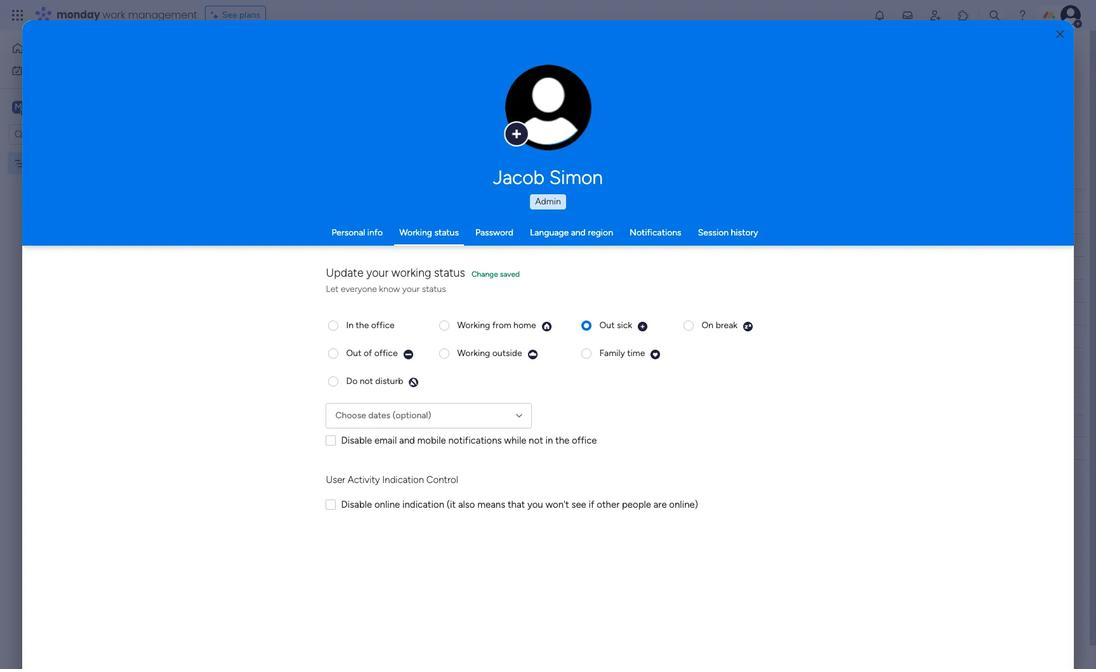 Task type: describe. For each thing, give the bounding box(es) containing it.
1 horizontal spatial of
[[364, 348, 372, 358]]

password link
[[476, 227, 514, 238]]

password
[[476, 227, 514, 238]]

preview image for working outside
[[527, 349, 538, 360]]

everyone
[[341, 284, 377, 295]]

on
[[702, 320, 714, 331]]

work for my
[[42, 64, 62, 75]]

you
[[528, 499, 543, 510]]

my work
[[28, 64, 62, 75]]

any
[[228, 70, 242, 81]]

on
[[558, 240, 568, 251]]

apps image
[[958, 9, 970, 22]]

plans
[[239, 10, 260, 20]]

2 horizontal spatial of
[[483, 70, 492, 81]]

know
[[379, 284, 400, 295]]

invite members image
[[930, 9, 942, 22]]

0 horizontal spatial of
[[265, 70, 273, 81]]

people
[[622, 499, 652, 510]]

history
[[731, 227, 759, 238]]

change
[[522, 115, 550, 124]]

session history link
[[698, 227, 759, 238]]

are
[[654, 499, 667, 510]]

owner
[[462, 398, 489, 409]]

see more
[[579, 70, 617, 81]]

monday
[[57, 8, 100, 22]]

home button
[[8, 38, 137, 58]]

won't
[[546, 499, 569, 510]]

project for project 1
[[240, 241, 269, 251]]

admin
[[535, 196, 561, 207]]

in
[[346, 320, 354, 331]]

help image
[[1017, 9, 1029, 22]]

working status
[[400, 227, 459, 238]]

working for working outside
[[458, 348, 490, 358]]

language and region link
[[530, 227, 613, 238]]

Status field
[[533, 193, 565, 207]]

personal
[[332, 227, 365, 238]]

picture
[[536, 125, 562, 135]]

collapse board header image
[[1058, 94, 1068, 104]]

timelines
[[385, 70, 421, 81]]

not started
[[525, 218, 573, 229]]

working for working from home
[[458, 320, 490, 331]]

1 vertical spatial status
[[434, 266, 465, 280]]

out for out of office
[[346, 348, 362, 358]]

2 horizontal spatial your
[[521, 70, 538, 81]]

working status link
[[400, 227, 459, 238]]

online
[[375, 499, 400, 510]]

disable for disable online indication (it also means that you won't see if other people are online)
[[341, 499, 372, 510]]

1
[[271, 241, 275, 251]]

2 vertical spatial your
[[402, 284, 420, 295]]

monday work management
[[57, 8, 197, 22]]

that
[[508, 499, 525, 510]]

more
[[597, 70, 617, 81]]

nov
[[625, 241, 641, 251]]

out for out sick
[[600, 320, 615, 331]]

mobile
[[418, 435, 446, 446]]

notifications
[[449, 435, 502, 446]]

see for see plans
[[222, 10, 237, 20]]

language
[[530, 227, 569, 238]]

choose
[[336, 410, 366, 421]]

0 horizontal spatial and
[[399, 435, 415, 446]]

project for project
[[317, 398, 346, 408]]

(optional)
[[393, 410, 431, 421]]

family time
[[600, 348, 645, 358]]

1 vertical spatial and
[[571, 227, 586, 238]]

notifications image
[[874, 9, 887, 22]]

assign
[[308, 70, 335, 81]]

working outside
[[458, 348, 522, 358]]

sick
[[617, 320, 633, 331]]

means
[[478, 499, 506, 510]]

change profile picture
[[522, 115, 576, 135]]

update
[[326, 266, 364, 280]]

email
[[375, 435, 397, 446]]

it
[[570, 240, 575, 251]]

2 vertical spatial office
[[572, 435, 597, 446]]

jacob
[[493, 166, 545, 189]]

jacob simon
[[493, 166, 603, 189]]

working from home
[[458, 320, 536, 331]]

activity
[[348, 474, 380, 486]]

see more link
[[578, 69, 618, 82]]

family
[[600, 348, 625, 358]]

keep
[[440, 70, 459, 81]]

office for in the office
[[371, 320, 395, 331]]

user activity indication control
[[326, 474, 458, 486]]

track
[[461, 70, 481, 81]]

management
[[128, 8, 197, 22]]

office for out of office
[[374, 348, 398, 358]]

disable online indication (it also means that you won't see if other people are online)
[[341, 499, 699, 510]]

manage
[[194, 70, 226, 81]]

info
[[368, 227, 383, 238]]

other
[[597, 499, 620, 510]]

set
[[370, 70, 383, 81]]

out of office
[[346, 348, 398, 358]]

preview image for do not disturb
[[409, 377, 419, 388]]

stands.
[[572, 70, 600, 81]]



Task type: vqa. For each thing, say whether or not it's contained in the screenshot.
the bottom workspaces
no



Task type: locate. For each thing, give the bounding box(es) containing it.
status down working
[[422, 284, 446, 295]]

list box
[[0, 150, 162, 345]]

from
[[493, 320, 512, 331]]

0 vertical spatial office
[[371, 320, 395, 331]]

status
[[536, 195, 562, 205]]

change profile picture button
[[505, 65, 592, 151]]

1 horizontal spatial not
[[529, 435, 543, 446]]

not
[[360, 376, 373, 386], [529, 435, 543, 446]]

the right in at the top left of page
[[356, 320, 369, 331]]

working left outside
[[458, 348, 490, 358]]

inbox image
[[902, 9, 914, 22]]

1 horizontal spatial and
[[423, 70, 437, 81]]

in the office
[[346, 320, 395, 331]]

see
[[222, 10, 237, 20], [579, 70, 594, 81]]

0 vertical spatial work
[[103, 8, 125, 22]]

office right in
[[572, 435, 597, 446]]

see inside 'see more' link
[[579, 70, 594, 81]]

1 horizontal spatial preview image
[[527, 349, 538, 360]]

owners,
[[337, 70, 368, 81]]

1 horizontal spatial your
[[402, 284, 420, 295]]

0 vertical spatial your
[[521, 70, 538, 81]]

0 horizontal spatial your
[[367, 266, 389, 280]]

not left in
[[529, 435, 543, 446]]

0 vertical spatial the
[[356, 320, 369, 331]]

0 horizontal spatial not
[[360, 376, 373, 386]]

user
[[326, 474, 346, 486]]

where
[[494, 70, 518, 81]]

0 horizontal spatial preview image
[[403, 349, 414, 360]]

option
[[0, 152, 162, 154]]

and left 'keep'
[[423, 70, 437, 81]]

outside
[[493, 348, 522, 358]]

and right email
[[399, 435, 415, 446]]

and
[[423, 70, 437, 81], [571, 227, 586, 238], [399, 435, 415, 446]]

out up do
[[346, 348, 362, 358]]

Owner field
[[459, 397, 492, 411]]

personal info
[[332, 227, 383, 238]]

1 vertical spatial disable
[[341, 499, 372, 510]]

jacob simon image
[[1061, 5, 1081, 25]]

preview image right time
[[650, 349, 661, 360]]

the right in
[[556, 435, 570, 446]]

nov 17
[[625, 241, 651, 251]]

profile
[[552, 115, 576, 124]]

work inside the my work button
[[42, 64, 62, 75]]

preview image right home
[[541, 321, 552, 332]]

notifications
[[630, 227, 682, 238]]

preview image
[[403, 349, 414, 360], [527, 349, 538, 360]]

see inside see plans button
[[222, 10, 237, 20]]

preview image for working from home
[[541, 321, 552, 332]]

0 vertical spatial and
[[423, 70, 437, 81]]

of
[[265, 70, 273, 81], [483, 70, 492, 81], [364, 348, 372, 358]]

working down language
[[523, 240, 555, 251]]

disable
[[341, 435, 372, 446], [341, 499, 372, 510]]

not
[[525, 218, 541, 229]]

search everything image
[[989, 9, 1001, 22]]

session
[[698, 227, 729, 238]]

1 horizontal spatial the
[[556, 435, 570, 446]]

disable for disable email and mobile notifications while not in the office
[[341, 435, 372, 446]]

session history
[[698, 227, 759, 238]]

control
[[427, 474, 458, 486]]

1 vertical spatial office
[[374, 348, 398, 358]]

disable down activity at the bottom left of the page
[[341, 499, 372, 510]]

see plans button
[[205, 6, 266, 25]]

working on it
[[523, 240, 575, 251]]

0 horizontal spatial out
[[346, 348, 362, 358]]

1 vertical spatial not
[[529, 435, 543, 446]]

preview image for family time
[[650, 349, 661, 360]]

language and region
[[530, 227, 613, 238]]

disable email and mobile notifications while not in the office
[[341, 435, 597, 446]]

close image
[[1057, 30, 1065, 39]]

2 vertical spatial and
[[399, 435, 415, 446]]

personal info link
[[332, 227, 383, 238]]

1 vertical spatial the
[[556, 435, 570, 446]]

0 horizontal spatial project
[[240, 241, 269, 251]]

of right track
[[483, 70, 492, 81]]

indication
[[383, 474, 424, 486]]

while
[[504, 435, 527, 446]]

m
[[15, 101, 22, 112]]

on break
[[702, 320, 738, 331]]

1 horizontal spatial out
[[600, 320, 615, 331]]

preview image for on break
[[743, 321, 754, 332]]

project 1
[[240, 241, 275, 251]]

in
[[546, 435, 553, 446]]

1 vertical spatial see
[[579, 70, 594, 81]]

work right monday
[[103, 8, 125, 22]]

1 vertical spatial project
[[317, 398, 346, 408]]

preview image right the break
[[743, 321, 754, 332]]

0 vertical spatial out
[[600, 320, 615, 331]]

0 vertical spatial status
[[435, 227, 459, 238]]

and up it
[[571, 227, 586, 238]]

your right where
[[521, 70, 538, 81]]

your up the know
[[367, 266, 389, 280]]

do
[[346, 376, 358, 386]]

dates
[[368, 410, 391, 421]]

also
[[458, 499, 475, 510]]

if
[[589, 499, 595, 510]]

0 horizontal spatial work
[[42, 64, 62, 75]]

work right my
[[42, 64, 62, 75]]

project
[[541, 70, 569, 81]]

workspace image
[[12, 100, 25, 114]]

do not disturb
[[346, 376, 403, 386]]

your
[[521, 70, 538, 81], [367, 266, 389, 280], [402, 284, 420, 295]]

2 horizontal spatial and
[[571, 227, 586, 238]]

status left password at the left top
[[435, 227, 459, 238]]

17
[[643, 241, 651, 251]]

working left the from
[[458, 320, 490, 331]]

2 preview image from the left
[[527, 349, 538, 360]]

0 vertical spatial project
[[240, 241, 269, 251]]

project.
[[275, 70, 306, 81]]

region
[[588, 227, 613, 238]]

preview image for out sick
[[638, 321, 648, 332]]

notifications link
[[630, 227, 682, 238]]

1 disable from the top
[[341, 435, 372, 446]]

see left "plans"
[[222, 10, 237, 20]]

started
[[543, 218, 573, 229]]

office up disturb
[[374, 348, 398, 358]]

1 vertical spatial your
[[367, 266, 389, 280]]

out sick
[[600, 320, 633, 331]]

break
[[716, 320, 738, 331]]

out
[[600, 320, 615, 331], [346, 348, 362, 358]]

update your working status let everyone know your status
[[326, 266, 465, 295]]

working
[[400, 227, 432, 238], [523, 240, 555, 251], [458, 320, 490, 331], [458, 348, 490, 358]]

status right working
[[434, 266, 465, 280]]

preview image right disturb
[[409, 377, 419, 388]]

jacob simon button
[[374, 166, 723, 189]]

project up choose
[[317, 398, 346, 408]]

time
[[628, 348, 645, 358]]

working
[[392, 266, 431, 280]]

see
[[572, 499, 587, 510]]

your down working
[[402, 284, 420, 295]]

see left the more
[[579, 70, 594, 81]]

online)
[[670, 499, 699, 510]]

preview image for out of office
[[403, 349, 414, 360]]

not right do
[[360, 376, 373, 386]]

see for see more
[[579, 70, 594, 81]]

1 horizontal spatial see
[[579, 70, 594, 81]]

select product image
[[11, 9, 24, 22]]

see plans
[[222, 10, 260, 20]]

2 disable from the top
[[341, 499, 372, 510]]

let
[[326, 284, 339, 295]]

1 vertical spatial out
[[346, 348, 362, 358]]

office
[[371, 320, 395, 331], [374, 348, 398, 358], [572, 435, 597, 446]]

working for working status
[[400, 227, 432, 238]]

0 vertical spatial see
[[222, 10, 237, 20]]

disable down choose
[[341, 435, 372, 446]]

0 horizontal spatial the
[[356, 320, 369, 331]]

1 vertical spatial work
[[42, 64, 62, 75]]

choose dates (optional)
[[336, 410, 431, 421]]

disturb
[[376, 376, 403, 386]]

home
[[29, 43, 53, 53]]

my
[[28, 64, 40, 75]]

working for working on it
[[523, 240, 555, 251]]

working up working
[[400, 227, 432, 238]]

1 horizontal spatial work
[[103, 8, 125, 22]]

0 vertical spatial not
[[360, 376, 373, 386]]

of down in the office
[[364, 348, 372, 358]]

work
[[103, 8, 125, 22], [42, 64, 62, 75]]

preview image right sick
[[638, 321, 648, 332]]

office up out of office
[[371, 320, 395, 331]]

2 vertical spatial status
[[422, 284, 446, 295]]

m button
[[9, 96, 126, 118]]

1 preview image from the left
[[403, 349, 414, 360]]

preview image up disturb
[[403, 349, 414, 360]]

1 horizontal spatial project
[[317, 398, 346, 408]]

out left sick
[[600, 320, 615, 331]]

preview image
[[541, 321, 552, 332], [638, 321, 648, 332], [743, 321, 754, 332], [650, 349, 661, 360], [409, 377, 419, 388]]

0 horizontal spatial see
[[222, 10, 237, 20]]

of right type
[[265, 70, 273, 81]]

0 vertical spatial disable
[[341, 435, 372, 446]]

home
[[514, 320, 536, 331]]

preview image right outside
[[527, 349, 538, 360]]

work for monday
[[103, 8, 125, 22]]

project left 1
[[240, 241, 269, 251]]

manage any type of project. assign owners, set timelines and keep track of where your project stands.
[[194, 70, 600, 81]]



